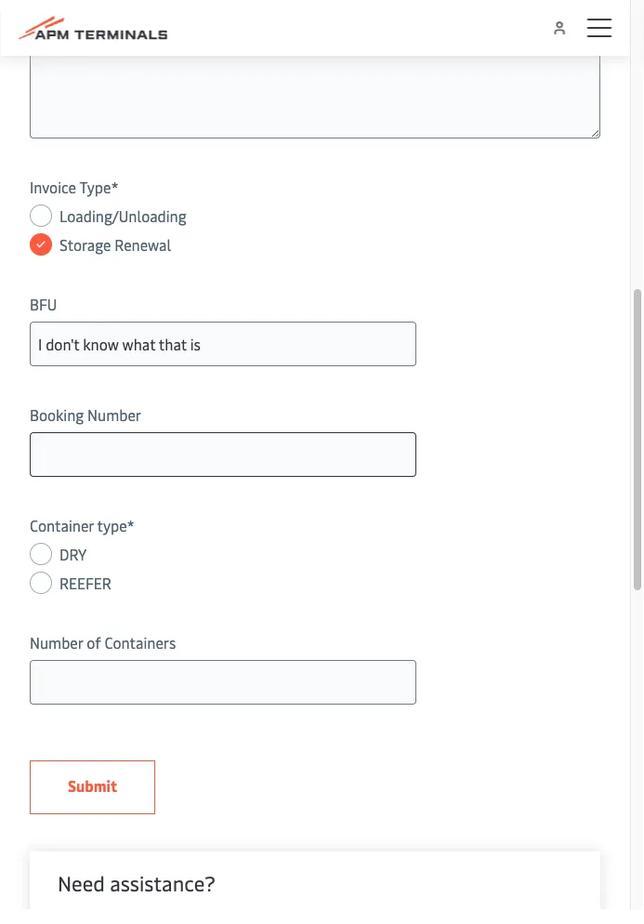 Task type: describe. For each thing, give the bounding box(es) containing it.
0 vertical spatial number
[[88, 405, 141, 425]]

booking number
[[30, 405, 141, 425]]

type
[[97, 516, 127, 536]]

renewal
[[115, 235, 171, 255]]

BFU text field
[[30, 322, 417, 367]]

booking
[[30, 405, 84, 425]]

assistance?
[[110, 870, 216, 898]]

storage
[[60, 235, 111, 255]]

number of containers
[[30, 633, 176, 653]]

storage renewal
[[60, 235, 171, 255]]

need assistance?
[[58, 870, 216, 898]]

bfu
[[30, 294, 57, 314]]

Booking Number text field
[[30, 433, 417, 478]]



Task type: locate. For each thing, give the bounding box(es) containing it.
None radio
[[30, 234, 52, 256], [30, 573, 52, 595], [30, 234, 52, 256], [30, 573, 52, 595]]

of
[[87, 633, 101, 653]]

invoice
[[30, 177, 76, 197]]

number left of
[[30, 633, 83, 653]]

loading/unloading
[[60, 206, 187, 226]]

number
[[88, 405, 141, 425], [30, 633, 83, 653]]

type
[[79, 177, 111, 197]]

None radio
[[30, 205, 52, 227], [30, 544, 52, 566], [30, 205, 52, 227], [30, 544, 52, 566]]

need
[[58, 870, 105, 898]]

0 horizontal spatial number
[[30, 633, 83, 653]]

dry
[[60, 545, 87, 565]]

Number of Containers number field
[[30, 661, 417, 706]]

container
[[30, 516, 94, 536]]

invoice type
[[30, 177, 111, 197]]

1 horizontal spatial number
[[88, 405, 141, 425]]

container type
[[30, 516, 127, 536]]

None submit
[[30, 761, 155, 815]]

Other comments text field
[[30, 18, 601, 139]]

containers
[[105, 633, 176, 653]]

1 vertical spatial number
[[30, 633, 83, 653]]

number right the booking
[[88, 405, 141, 425]]

reefer
[[60, 573, 111, 593]]



Task type: vqa. For each thing, say whether or not it's contained in the screenshot.
Other comments text field
yes



